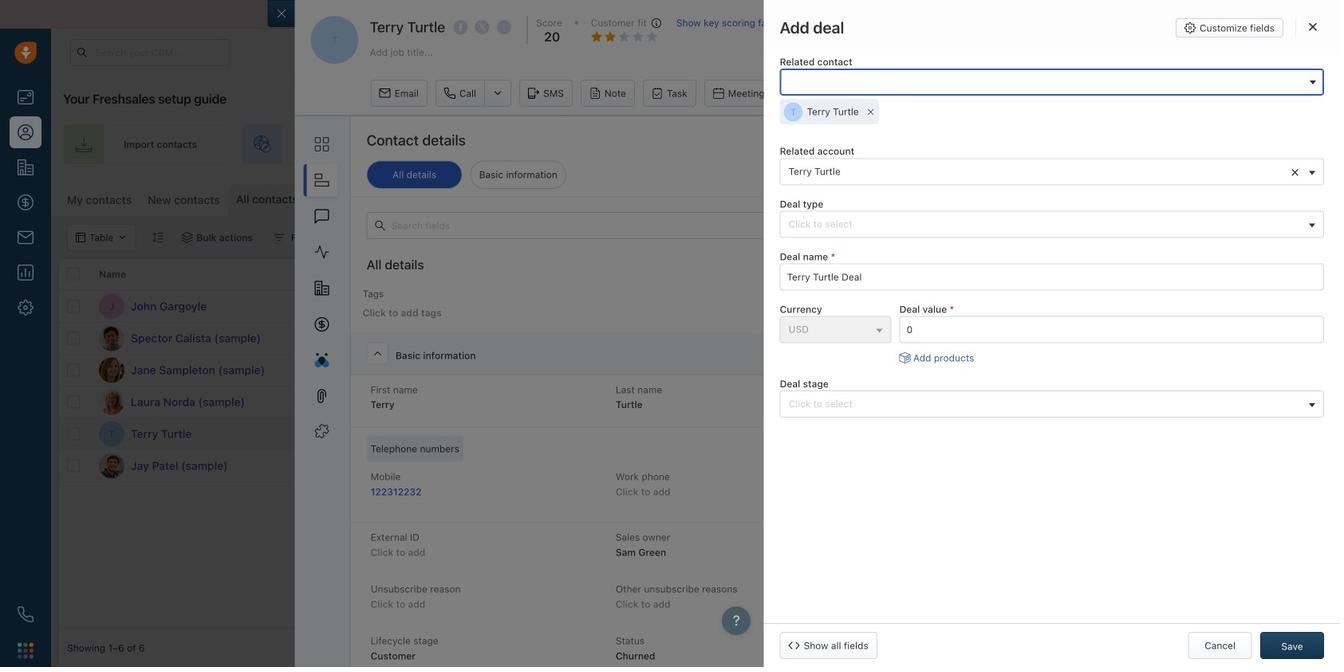 Task type: locate. For each thing, give the bounding box(es) containing it.
2 dialog from the left
[[764, 0, 1340, 668]]

what's new image
[[1226, 46, 1238, 57]]

Enter value number field
[[900, 317, 1324, 344]]

grid
[[59, 259, 1340, 630]]

l image
[[99, 390, 124, 415]]

send email image
[[1191, 48, 1202, 58]]

j image
[[99, 454, 124, 479]]

s image
[[99, 326, 124, 351]]

container_wx8msf4aqz5i3rn1 image
[[181, 232, 192, 243], [274, 232, 285, 243], [657, 365, 669, 376], [657, 429, 669, 440]]

cell
[[530, 291, 649, 322], [1009, 355, 1128, 386], [1128, 355, 1248, 386], [1248, 355, 1340, 386], [769, 451, 889, 482], [889, 451, 1009, 482], [1009, 451, 1128, 482], [1128, 451, 1248, 482], [1248, 451, 1340, 482]]

row group
[[59, 291, 410, 483], [410, 291, 1340, 483]]

phone element
[[10, 599, 41, 631]]

press space to select this row. row
[[59, 291, 410, 323], [410, 291, 1340, 323], [59, 323, 410, 355], [410, 323, 1340, 355], [59, 355, 410, 387], [410, 355, 1340, 387], [59, 387, 410, 419], [410, 387, 1340, 419], [59, 419, 410, 451], [410, 419, 1340, 451], [59, 451, 410, 483], [410, 451, 1340, 483]]

j image
[[99, 358, 124, 383]]

row
[[59, 259, 410, 291]]

dialog
[[268, 0, 1340, 668], [764, 0, 1340, 668]]

Start typing... text field
[[780, 264, 1324, 291]]

None search field
[[780, 69, 1324, 96]]



Task type: describe. For each thing, give the bounding box(es) containing it.
phone image
[[18, 607, 34, 623]]

close image
[[1309, 22, 1317, 32]]

1 row group from the left
[[59, 291, 410, 483]]

container_wx8msf4aqz5i3rn1 image
[[1020, 333, 1032, 344]]

Search your CRM... text field
[[70, 39, 230, 66]]

2 row group from the left
[[410, 291, 1340, 483]]

Search fields text field
[[367, 212, 846, 239]]

1 dialog from the left
[[268, 0, 1340, 668]]

freshworks switcher image
[[18, 643, 34, 659]]



Task type: vqa. For each thing, say whether or not it's contained in the screenshot.
Back to contacts in the left of the page
no



